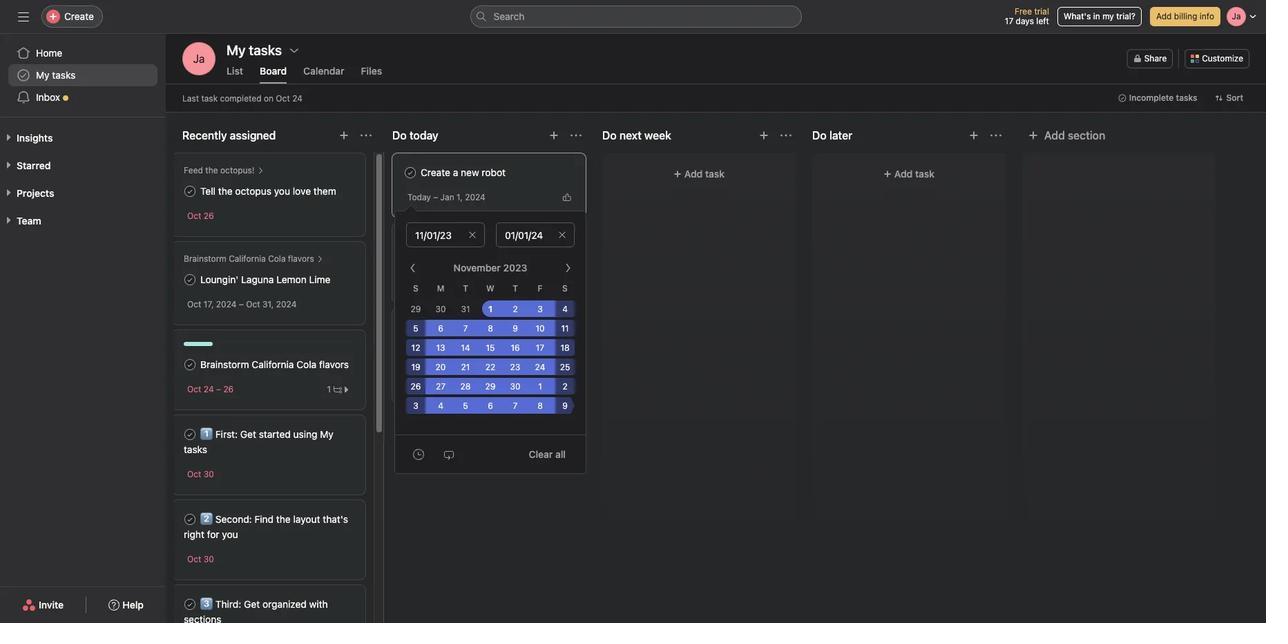 Task type: vqa. For each thing, say whether or not it's contained in the screenshot.
17 in Free trial 17 days left
yes



Task type: describe. For each thing, give the bounding box(es) containing it.
oct 25 – 27
[[408, 377, 453, 388]]

meeting
[[450, 336, 486, 348]]

right
[[184, 529, 204, 540]]

feed
[[184, 165, 203, 175]]

projects
[[17, 187, 54, 199]]

tasks for incomplete tasks
[[1176, 93, 1198, 103]]

1 vertical spatial brainstorm
[[200, 359, 249, 370]]

clear start date image
[[468, 231, 477, 239]]

clear all
[[529, 448, 566, 460]]

search
[[494, 10, 525, 22]]

add task image
[[759, 130, 770, 141]]

2️⃣ second: find the layout that's right for you
[[184, 513, 348, 540]]

inbox link
[[8, 86, 158, 108]]

0 horizontal spatial 9
[[513, 323, 518, 334]]

completed image for 2️⃣ second: find the layout that's right for you
[[182, 511, 198, 528]]

1️⃣ first: get started using my tasks
[[184, 428, 334, 455]]

a
[[453, 167, 458, 178]]

0 vertical spatial jan
[[440, 192, 454, 202]]

free trial 17 days left
[[1005, 6, 1049, 26]]

octopus
[[235, 185, 271, 197]]

completed image for 1️⃣ first: get started using my tasks
[[182, 426, 198, 443]]

in
[[1094, 11, 1100, 21]]

november 2023
[[454, 262, 527, 274]]

0 horizontal spatial 24
[[204, 384, 214, 395]]

marketing
[[527, 336, 571, 348]]

0 horizontal spatial 5
[[413, 323, 418, 334]]

tell
[[200, 185, 216, 197]]

1 horizontal spatial 4
[[562, 304, 568, 314]]

add task for do later
[[895, 168, 935, 180]]

oct down tell
[[187, 211, 201, 221]]

do
[[602, 129, 617, 142]]

inbox
[[36, 91, 60, 103]]

that's
[[323, 513, 348, 525]]

on
[[264, 93, 274, 103]]

2 s from the left
[[562, 283, 568, 294]]

started
[[259, 428, 291, 440]]

hide sidebar image
[[18, 11, 29, 22]]

– left 31,
[[239, 299, 244, 310]]

oct 26 button
[[187, 211, 214, 221]]

w
[[486, 283, 495, 294]]

sort button
[[1209, 88, 1250, 108]]

create for create a new robot
[[421, 167, 450, 178]]

lemon
[[277, 274, 307, 285]]

2 horizontal spatial 24
[[535, 362, 545, 372]]

team
[[17, 215, 41, 227]]

home link
[[8, 42, 158, 64]]

add task image for do today
[[549, 130, 560, 141]]

starred
[[17, 160, 51, 171]]

1️⃣
[[200, 428, 213, 440]]

oct 26
[[187, 211, 214, 221]]

layout
[[293, 513, 320, 525]]

do later
[[812, 129, 853, 142]]

board link
[[260, 65, 287, 84]]

17,
[[204, 299, 214, 310]]

completed image for create a new robot
[[402, 164, 419, 181]]

tasks for my tasks
[[52, 69, 76, 81]]

tell the octopus you love them
[[200, 185, 336, 197]]

1 vertical spatial 25
[[424, 377, 434, 388]]

create button
[[41, 6, 103, 28]]

completed
[[220, 93, 262, 103]]

create for create
[[64, 10, 94, 22]]

0 vertical spatial brainstorm
[[184, 254, 226, 264]]

next week
[[620, 129, 671, 142]]

12
[[411, 343, 420, 353]]

incomplete tasks button
[[1112, 88, 1204, 108]]

jan 12, 2024 button
[[408, 277, 458, 287]]

17 inside free trial 17 days left
[[1005, 16, 1014, 26]]

sections
[[184, 614, 221, 623]]

1 horizontal spatial 24
[[292, 93, 303, 103]]

them
[[314, 185, 336, 197]]

completed checkbox for create a new robot
[[402, 164, 419, 181]]

0 vertical spatial brainstorm california cola flavors
[[184, 254, 314, 264]]

0 vertical spatial california
[[229, 254, 266, 264]]

third:
[[215, 598, 241, 610]]

0 horizontal spatial 17
[[536, 343, 545, 353]]

insights button
[[0, 131, 53, 145]]

1 horizontal spatial 26
[[223, 384, 234, 395]]

what's
[[1064, 11, 1091, 21]]

1 vertical spatial 7
[[513, 401, 518, 411]]

starred button
[[0, 159, 51, 173]]

first:
[[215, 428, 238, 440]]

0 horizontal spatial 2
[[513, 304, 518, 314]]

1 horizontal spatial 29
[[485, 381, 496, 392]]

november 2023 button
[[445, 256, 550, 281]]

oct 30 for tasks
[[187, 469, 214, 479]]

what's in my trial? button
[[1058, 7, 1142, 26]]

– right today
[[433, 192, 438, 202]]

november
[[454, 262, 501, 274]]

2 horizontal spatial 26
[[411, 381, 421, 392]]

add task image for recently assigned
[[339, 130, 350, 141]]

billing
[[1174, 11, 1198, 21]]

1 vertical spatial 4
[[438, 401, 443, 411]]

today – jan 1, 2024
[[408, 192, 486, 202]]

previous month image
[[408, 263, 419, 274]]

clear
[[529, 448, 553, 460]]

2 t from the left
[[513, 283, 518, 294]]

my tasks
[[36, 69, 76, 81]]

octopus!
[[220, 165, 255, 175]]

add task button for do later
[[821, 162, 998, 187]]

completed image for 3️⃣ third: get organized with sections
[[182, 596, 198, 613]]

14
[[461, 343, 470, 353]]

completed checkbox for 2️⃣ second: find the layout that's right for you
[[182, 511, 198, 528]]

28
[[461, 381, 471, 392]]

20
[[436, 362, 446, 372]]

0 horizontal spatial 3
[[413, 401, 419, 411]]

2️⃣
[[200, 513, 213, 525]]

oct down 1️⃣
[[187, 469, 201, 479]]

the inside 2️⃣ second: find the layout that's right for you
[[276, 513, 291, 525]]

1 vertical spatial cola
[[297, 359, 317, 370]]

31,
[[263, 299, 274, 310]]

sort
[[1227, 93, 1244, 103]]

0 horizontal spatial 8
[[488, 323, 493, 334]]

add section button
[[1023, 123, 1111, 148]]

add inside button
[[1157, 11, 1172, 21]]

tasks inside 1️⃣ first: get started using my tasks
[[184, 444, 207, 455]]

calendar link
[[303, 65, 345, 84]]

customize
[[1202, 53, 1244, 64]]

18
[[561, 343, 570, 353]]

23
[[510, 362, 521, 372]]

1 inside button
[[327, 384, 331, 394]]

calendar
[[303, 65, 345, 77]]

1 horizontal spatial 1
[[488, 304, 493, 314]]

30 down 23
[[510, 381, 521, 392]]

1 t from the left
[[463, 283, 468, 294]]

loungin'
[[200, 274, 239, 285]]

love
[[293, 185, 311, 197]]

1 horizontal spatial 2
[[563, 381, 568, 392]]

more section actions image for recently assigned
[[361, 130, 372, 141]]

ja
[[193, 53, 205, 65]]

show options image
[[289, 45, 300, 56]]

2 horizontal spatial 1
[[538, 381, 542, 392]]

add task for do next week
[[685, 168, 725, 180]]

clear all button
[[520, 442, 575, 467]]

completed checkbox for loungin' laguna lemon lime
[[182, 272, 198, 288]]

for
[[207, 529, 219, 540]]

recently assigned
[[182, 129, 276, 142]]

completed checkbox for 3️⃣ third: get organized with sections
[[182, 596, 198, 613]]

files
[[361, 65, 382, 77]]

trial
[[1035, 6, 1049, 17]]



Task type: locate. For each thing, give the bounding box(es) containing it.
completed image for loungin' laguna lemon lime
[[182, 272, 198, 288]]

create a new robot
[[421, 167, 506, 178]]

24 right the on
[[292, 93, 303, 103]]

the right tell
[[218, 185, 233, 197]]

26 down 19
[[411, 381, 421, 392]]

global element
[[0, 34, 166, 117]]

completed image for brand meeting with the marketing team
[[402, 334, 419, 351]]

completed checkbox up the jan 12, 2024 button
[[402, 249, 419, 266]]

0 horizontal spatial 26
[[204, 211, 214, 221]]

the left layout
[[276, 513, 291, 525]]

my tasks
[[227, 42, 282, 58]]

1 vertical spatial 24
[[535, 362, 545, 372]]

– down 20
[[437, 377, 441, 388]]

oct right the on
[[276, 93, 290, 103]]

1 horizontal spatial 8
[[538, 401, 543, 411]]

4 more section actions image from the left
[[991, 130, 1002, 141]]

0 vertical spatial 4
[[562, 304, 568, 314]]

– up the first:
[[216, 384, 221, 395]]

do next week
[[602, 129, 671, 142]]

with inside 3️⃣ third: get organized with sections
[[309, 598, 328, 610]]

oct 30 button for right
[[187, 554, 214, 564]]

1 horizontal spatial 7
[[513, 401, 518, 411]]

completed checkbox up today
[[402, 164, 419, 181]]

add billing info button
[[1150, 7, 1221, 26]]

t
[[463, 283, 468, 294], [513, 283, 518, 294]]

the up 23
[[510, 336, 524, 348]]

lime
[[309, 274, 331, 285]]

Due date text field
[[496, 222, 575, 247]]

invite button
[[13, 593, 73, 618]]

0 vertical spatial flavors
[[288, 254, 314, 264]]

25 down the '18'
[[560, 362, 570, 372]]

12,
[[424, 277, 435, 287]]

1 horizontal spatial 5
[[463, 401, 468, 411]]

7 down 23
[[513, 401, 518, 411]]

invite
[[39, 599, 64, 611]]

oct 30 button for tasks
[[187, 469, 214, 479]]

oct left 31,
[[246, 299, 260, 310]]

0 horizontal spatial flavors
[[288, 254, 314, 264]]

completed image
[[402, 249, 419, 266], [182, 272, 198, 288], [182, 511, 198, 528], [182, 596, 198, 613]]

24 up 1️⃣
[[204, 384, 214, 395]]

ja button
[[182, 42, 216, 75]]

completed checkbox left 1️⃣
[[182, 426, 198, 443]]

s left 12,
[[413, 283, 419, 294]]

completed image left 1️⃣
[[182, 426, 198, 443]]

1 horizontal spatial with
[[489, 336, 507, 348]]

1
[[488, 304, 493, 314], [538, 381, 542, 392], [327, 384, 331, 394]]

more section actions image for do today
[[571, 130, 582, 141]]

0 horizontal spatial t
[[463, 283, 468, 294]]

tasks inside dropdown button
[[1176, 93, 1198, 103]]

jan left 1,
[[440, 192, 454, 202]]

find
[[421, 251, 440, 263], [255, 513, 274, 525]]

1 vertical spatial oct 30
[[187, 554, 214, 564]]

1 horizontal spatial tasks
[[184, 444, 207, 455]]

oct down 19
[[408, 377, 422, 388]]

17
[[1005, 16, 1014, 26], [536, 343, 545, 353]]

completed checkbox left tell
[[182, 183, 198, 200]]

0 horizontal spatial create
[[64, 10, 94, 22]]

1 vertical spatial with
[[309, 598, 328, 610]]

brand meeting with the marketing team
[[404, 336, 571, 363]]

oct left the 17,
[[187, 299, 201, 310]]

0 vertical spatial with
[[489, 336, 507, 348]]

jan down 'previous month' image
[[408, 277, 422, 287]]

trial?
[[1117, 11, 1136, 21]]

0 horizontal spatial add task
[[475, 415, 515, 426]]

get inside 3️⃣ third: get organized with sections
[[244, 598, 260, 610]]

completed image up team
[[402, 334, 419, 351]]

0 horizontal spatial cola
[[268, 254, 286, 264]]

you down second:
[[222, 529, 238, 540]]

1 s from the left
[[413, 283, 419, 294]]

you
[[274, 185, 290, 197], [222, 529, 238, 540]]

1 vertical spatial 2
[[563, 381, 568, 392]]

help
[[122, 599, 144, 611]]

7 up meeting
[[463, 323, 468, 334]]

my up inbox
[[36, 69, 49, 81]]

oct down right
[[187, 554, 201, 564]]

3 up 10
[[538, 304, 543, 314]]

add inside button
[[1045, 129, 1065, 142]]

days
[[1016, 16, 1034, 26]]

15
[[486, 343, 495, 353]]

0 vertical spatial 24
[[292, 93, 303, 103]]

29 down jan 12, 2024
[[411, 304, 421, 314]]

clear due date image
[[558, 231, 567, 239]]

completed image left tell
[[182, 183, 198, 200]]

using
[[293, 428, 317, 440]]

0 horizontal spatial add task image
[[339, 130, 350, 141]]

30 down 1️⃣
[[204, 469, 214, 479]]

completed image
[[402, 164, 419, 181], [182, 183, 198, 200], [402, 334, 419, 351], [182, 357, 198, 373], [182, 426, 198, 443]]

oct 24 – 26
[[187, 384, 234, 395]]

with
[[489, 336, 507, 348], [309, 598, 328, 610]]

completed checkbox left loungin' at the top left
[[182, 272, 198, 288]]

2 add task image from the left
[[549, 130, 560, 141]]

share
[[1145, 53, 1167, 64]]

1 horizontal spatial 17
[[1005, 16, 1014, 26]]

brainstorm up oct 24 – 26
[[200, 359, 249, 370]]

1 oct 30 button from the top
[[187, 469, 214, 479]]

more section actions image
[[361, 130, 372, 141], [571, 130, 582, 141], [781, 130, 792, 141], [991, 130, 1002, 141]]

9 up all
[[563, 401, 568, 411]]

26 up the first:
[[223, 384, 234, 395]]

1 vertical spatial create
[[421, 167, 450, 178]]

find inside 2️⃣ second: find the layout that's right for you
[[255, 513, 274, 525]]

with right organized
[[309, 598, 328, 610]]

task
[[201, 93, 218, 103], [705, 168, 725, 180], [915, 168, 935, 180], [495, 415, 515, 426]]

left
[[1037, 16, 1049, 26]]

search list box
[[470, 6, 802, 28]]

m
[[437, 283, 444, 294]]

get for organized
[[244, 598, 260, 610]]

tasks inside "global" element
[[52, 69, 76, 81]]

1 vertical spatial flavors
[[319, 359, 349, 370]]

17 left days
[[1005, 16, 1014, 26]]

11
[[561, 323, 569, 334]]

get for started
[[240, 428, 256, 440]]

1 vertical spatial 3
[[413, 401, 419, 411]]

my right the using on the bottom of page
[[320, 428, 334, 440]]

my inside 1️⃣ first: get started using my tasks
[[320, 428, 334, 440]]

get inside 1️⃣ first: get started using my tasks
[[240, 428, 256, 440]]

1 vertical spatial 6
[[488, 401, 493, 411]]

1 vertical spatial 9
[[563, 401, 568, 411]]

1,
[[457, 192, 463, 202]]

completed checkbox for brainstorm california cola flavors
[[182, 357, 198, 373]]

oct
[[276, 93, 290, 103], [187, 211, 201, 221], [187, 299, 201, 310], [246, 299, 260, 310], [408, 377, 422, 388], [187, 384, 201, 395], [187, 469, 201, 479], [187, 554, 201, 564]]

1 vertical spatial 17
[[536, 343, 545, 353]]

0 vertical spatial 9
[[513, 323, 518, 334]]

with inside brand meeting with the marketing team
[[489, 336, 507, 348]]

31
[[461, 304, 470, 314]]

last
[[182, 93, 199, 103]]

1 horizontal spatial cola
[[297, 359, 317, 370]]

–
[[433, 192, 438, 202], [239, 299, 244, 310], [437, 377, 441, 388], [216, 384, 221, 395]]

3️⃣ third: get organized with sections
[[184, 598, 328, 623]]

3
[[538, 304, 543, 314], [413, 401, 419, 411]]

oct 30 down right
[[187, 554, 214, 564]]

3 more section actions image from the left
[[781, 130, 792, 141]]

completed checkbox up oct 24 – 26
[[182, 357, 198, 373]]

9 up 16
[[513, 323, 518, 334]]

Completed checkbox
[[402, 164, 419, 181], [182, 272, 198, 288], [182, 357, 198, 373], [182, 426, 198, 443]]

flavors up 1 button
[[319, 359, 349, 370]]

1 horizontal spatial my
[[320, 428, 334, 440]]

1 vertical spatial get
[[244, 598, 260, 610]]

create up home link
[[64, 10, 94, 22]]

3 add task image from the left
[[969, 130, 980, 141]]

brainstorm california cola flavors up laguna
[[184, 254, 314, 264]]

with left 16
[[489, 336, 507, 348]]

29 down 22
[[485, 381, 496, 392]]

2 horizontal spatial tasks
[[1176, 93, 1198, 103]]

get
[[240, 428, 256, 440], [244, 598, 260, 610]]

new
[[461, 167, 479, 178]]

california down 31,
[[252, 359, 294, 370]]

completed checkbox up right
[[182, 511, 198, 528]]

brainstorm california cola flavors
[[184, 254, 314, 264], [200, 359, 349, 370]]

2 more section actions image from the left
[[571, 130, 582, 141]]

tasks right incomplete
[[1176, 93, 1198, 103]]

30 down 'm'
[[436, 304, 446, 314]]

2 down the '18'
[[563, 381, 568, 392]]

customize button
[[1185, 49, 1250, 68]]

1 vertical spatial my
[[320, 428, 334, 440]]

25 down team
[[424, 377, 434, 388]]

1 vertical spatial 8
[[538, 401, 543, 411]]

add
[[1157, 11, 1172, 21], [1045, 129, 1065, 142], [685, 168, 703, 180], [895, 168, 913, 180], [475, 415, 493, 426]]

1 horizontal spatial 25
[[560, 362, 570, 372]]

1 vertical spatial jan
[[408, 277, 422, 287]]

laguna
[[241, 274, 274, 285]]

robot
[[482, 167, 506, 178]]

1 horizontal spatial flavors
[[319, 359, 349, 370]]

completed checkbox up team
[[402, 334, 419, 351]]

completed image up the jan 12, 2024 button
[[402, 249, 419, 266]]

1 horizontal spatial add task
[[685, 168, 725, 180]]

8 up 15
[[488, 323, 493, 334]]

2024 right 1,
[[465, 192, 486, 202]]

oct 30 for right
[[187, 554, 214, 564]]

0 horizontal spatial jan
[[408, 277, 422, 287]]

more section actions image for do next week
[[781, 130, 792, 141]]

next month image
[[562, 263, 573, 274]]

brainstorm california cola flavors down 31,
[[200, 359, 349, 370]]

4 down oct 25 – 27
[[438, 401, 443, 411]]

0 vertical spatial oct 30 button
[[187, 469, 214, 479]]

add task image
[[339, 130, 350, 141], [549, 130, 560, 141], [969, 130, 980, 141]]

5 up 12
[[413, 323, 418, 334]]

1 vertical spatial you
[[222, 529, 238, 540]]

0 vertical spatial 7
[[463, 323, 468, 334]]

cola
[[268, 254, 286, 264], [297, 359, 317, 370]]

tasks down home
[[52, 69, 76, 81]]

0 vertical spatial 8
[[488, 323, 493, 334]]

0 vertical spatial create
[[64, 10, 94, 22]]

list
[[227, 65, 243, 77]]

6 up brand at the bottom left of the page
[[438, 323, 443, 334]]

add section
[[1045, 129, 1106, 142]]

2 horizontal spatial add task image
[[969, 130, 980, 141]]

0 vertical spatial oct 30
[[187, 469, 214, 479]]

objective
[[442, 251, 483, 263]]

tasks down 1️⃣
[[184, 444, 207, 455]]

projects button
[[0, 187, 54, 200]]

oct 30 down 1️⃣
[[187, 469, 214, 479]]

16
[[511, 343, 520, 353]]

feed the octopus!
[[184, 165, 255, 175]]

get right the first:
[[240, 428, 256, 440]]

1 horizontal spatial 6
[[488, 401, 493, 411]]

board
[[260, 65, 287, 77]]

2
[[513, 304, 518, 314], [563, 381, 568, 392]]

1 vertical spatial 29
[[485, 381, 496, 392]]

completed checkbox for 1️⃣ first: get started using my tasks
[[182, 426, 198, 443]]

second:
[[215, 513, 252, 525]]

0 horizontal spatial 1
[[327, 384, 331, 394]]

you inside 2️⃣ second: find the layout that's right for you
[[222, 529, 238, 540]]

t down 2023
[[513, 283, 518, 294]]

you left love
[[274, 185, 290, 197]]

0 horizontal spatial 29
[[411, 304, 421, 314]]

1 horizontal spatial 3
[[538, 304, 543, 314]]

4 up '11'
[[562, 304, 568, 314]]

2024 right the 17,
[[216, 299, 237, 310]]

0 horizontal spatial 7
[[463, 323, 468, 334]]

19
[[411, 362, 420, 372]]

1 horizontal spatial 9
[[563, 401, 568, 411]]

1 horizontal spatial jan
[[440, 192, 454, 202]]

tasks
[[52, 69, 76, 81], [1176, 93, 1198, 103], [184, 444, 207, 455]]

0 horizontal spatial with
[[309, 598, 328, 610]]

1 vertical spatial tasks
[[1176, 93, 1198, 103]]

oct up 1️⃣
[[187, 384, 201, 395]]

oct 30 button down right
[[187, 554, 214, 564]]

create left a
[[421, 167, 450, 178]]

0 vertical spatial cola
[[268, 254, 286, 264]]

1 oct 30 from the top
[[187, 469, 214, 479]]

2 up 16
[[513, 304, 518, 314]]

0 vertical spatial 25
[[560, 362, 570, 372]]

s down next month icon
[[562, 283, 568, 294]]

0 vertical spatial find
[[421, 251, 440, 263]]

2 vertical spatial tasks
[[184, 444, 207, 455]]

30 down for
[[204, 554, 214, 564]]

completed image up right
[[182, 511, 198, 528]]

0 horizontal spatial 4
[[438, 401, 443, 411]]

1 vertical spatial 5
[[463, 401, 468, 411]]

13
[[436, 343, 445, 353]]

team
[[404, 352, 426, 363]]

do today
[[392, 129, 439, 142]]

flavors
[[288, 254, 314, 264], [319, 359, 349, 370]]

0 vertical spatial 6
[[438, 323, 443, 334]]

1 horizontal spatial find
[[421, 251, 440, 263]]

completed image up today
[[402, 164, 419, 181]]

2 horizontal spatial add task button
[[821, 162, 998, 187]]

0 horizontal spatial s
[[413, 283, 419, 294]]

24 right 23
[[535, 362, 545, 372]]

section
[[1068, 129, 1106, 142]]

2 horizontal spatial add task
[[895, 168, 935, 180]]

completed checkbox for tell the octopus you love them
[[182, 183, 198, 200]]

completed image for tell the octopus you love them
[[182, 183, 198, 200]]

the inside brand meeting with the marketing team
[[510, 336, 524, 348]]

incomplete
[[1129, 93, 1174, 103]]

completed image left 3️⃣
[[182, 596, 198, 613]]

0 vertical spatial 3
[[538, 304, 543, 314]]

0 vertical spatial you
[[274, 185, 290, 197]]

completed checkbox left 3️⃣
[[182, 596, 198, 613]]

oct 30 button down 1️⃣
[[187, 469, 214, 479]]

Start date text field
[[406, 222, 485, 247]]

1 vertical spatial california
[[252, 359, 294, 370]]

team button
[[0, 214, 41, 228]]

0 vertical spatial 29
[[411, 304, 421, 314]]

8 up the clear
[[538, 401, 543, 411]]

completed checkbox for brand meeting with the marketing team
[[402, 334, 419, 351]]

last task completed on oct 24
[[182, 93, 303, 103]]

find right second:
[[255, 513, 274, 525]]

brainstorm up loungin' at the top left
[[184, 254, 226, 264]]

0 vertical spatial get
[[240, 428, 256, 440]]

0 vertical spatial my
[[36, 69, 49, 81]]

add task image for do later
[[969, 130, 980, 141]]

2024 right 31,
[[276, 299, 297, 310]]

the right the feed
[[205, 165, 218, 175]]

add task button for do next week
[[611, 162, 788, 187]]

2 oct 30 button from the top
[[187, 554, 214, 564]]

0 vertical spatial tasks
[[52, 69, 76, 81]]

today
[[408, 192, 431, 202]]

3 down oct 25 – 27
[[413, 401, 419, 411]]

incomplete tasks
[[1129, 93, 1198, 103]]

add time image
[[413, 449, 424, 460]]

1 horizontal spatial you
[[274, 185, 290, 197]]

0 vertical spatial 5
[[413, 323, 418, 334]]

my
[[1103, 11, 1114, 21]]

0 vertical spatial 2
[[513, 304, 518, 314]]

29
[[411, 304, 421, 314], [485, 381, 496, 392]]

0 horizontal spatial 25
[[424, 377, 434, 388]]

0 horizontal spatial find
[[255, 513, 274, 525]]

create inside dropdown button
[[64, 10, 94, 22]]

t up 31
[[463, 283, 468, 294]]

0 likes. click to like this task image
[[563, 193, 571, 201]]

1 more section actions image from the left
[[361, 130, 372, 141]]

completed image for brainstorm california cola flavors
[[182, 357, 198, 373]]

my inside "global" element
[[36, 69, 49, 81]]

california
[[229, 254, 266, 264], [252, 359, 294, 370]]

completed image up oct 24 – 26
[[182, 357, 198, 373]]

0 horizontal spatial add task button
[[392, 408, 586, 433]]

completed image for find objective
[[402, 249, 419, 266]]

6 down 22
[[488, 401, 493, 411]]

create
[[64, 10, 94, 22], [421, 167, 450, 178]]

1 add task image from the left
[[339, 130, 350, 141]]

0 horizontal spatial 6
[[438, 323, 443, 334]]

set to repeat image
[[444, 449, 455, 460]]

2024 right 12,
[[437, 277, 458, 287]]

all
[[555, 448, 566, 460]]

Completed checkbox
[[182, 183, 198, 200], [402, 249, 419, 266], [402, 334, 419, 351], [182, 511, 198, 528], [182, 596, 198, 613]]

completed checkbox for find objective
[[402, 249, 419, 266]]

1 vertical spatial brainstorm california cola flavors
[[200, 359, 349, 370]]

completed image left loungin' at the top left
[[182, 272, 198, 288]]

2023
[[503, 262, 527, 274]]

17 down 10
[[536, 343, 545, 353]]

0 vertical spatial 17
[[1005, 16, 1014, 26]]

0 horizontal spatial my
[[36, 69, 49, 81]]

get right third:
[[244, 598, 260, 610]]

find right 'previous month' image
[[421, 251, 440, 263]]

2 oct 30 from the top
[[187, 554, 214, 564]]

more section actions image for do later
[[991, 130, 1002, 141]]

5 down 28
[[463, 401, 468, 411]]



